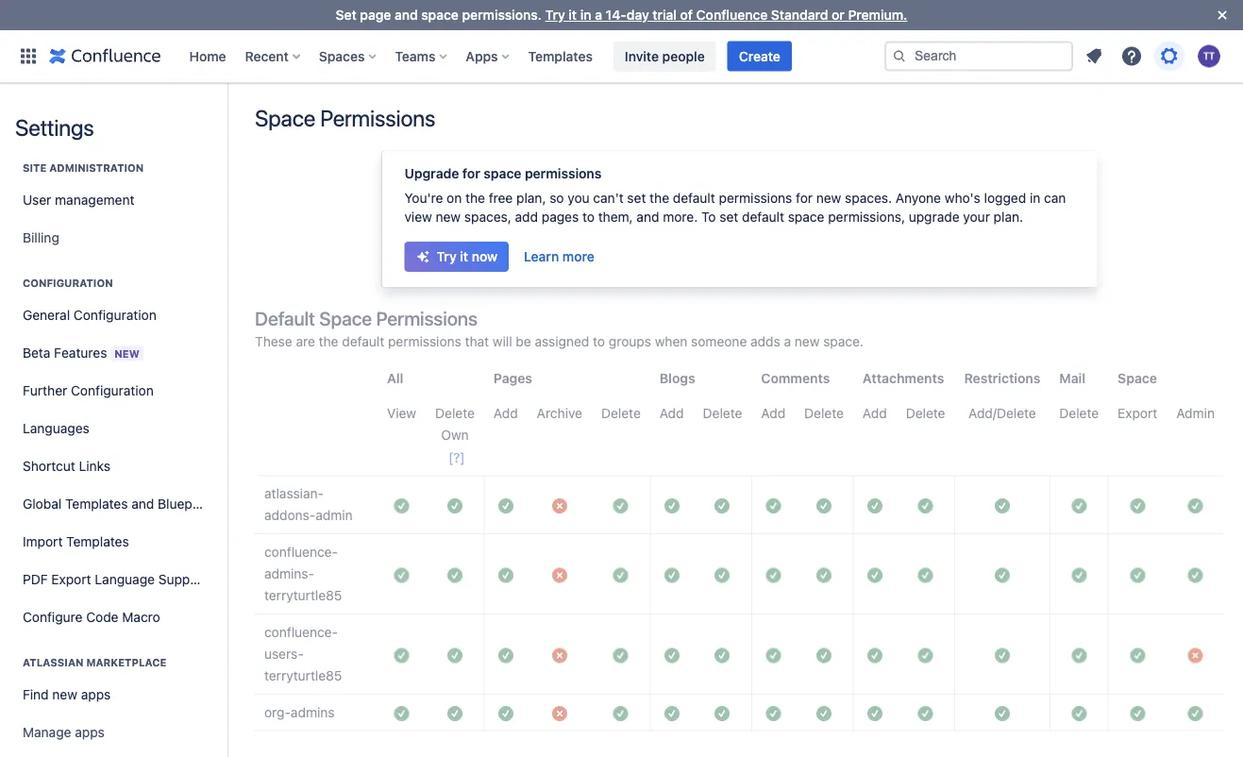 Task type: vqa. For each thing, say whether or not it's contained in the screenshot.
Permission denied icon associated with confluence- users- terryturtle85
yes



Task type: describe. For each thing, give the bounding box(es) containing it.
new down on
[[436, 209, 461, 225]]

spaces button
[[313, 41, 384, 71]]

space.
[[824, 334, 864, 349]]

new left spaces.
[[817, 190, 842, 206]]

teams button
[[389, 41, 455, 71]]

support
[[158, 572, 207, 587]]

collapse sidebar image
[[206, 93, 247, 130]]

5 delete from the left
[[906, 405, 946, 421]]

find new apps
[[23, 687, 111, 703]]

new inside atlassian marketplace 'group'
[[52, 687, 77, 703]]

marketplace
[[86, 657, 167, 669]]

view
[[405, 209, 432, 225]]

2 horizontal spatial default
[[742, 209, 785, 225]]

permission denied image for admin
[[552, 499, 567, 514]]

to
[[702, 209, 716, 225]]

teams
[[395, 48, 436, 64]]

general
[[23, 307, 70, 323]]

0 horizontal spatial permission denied image
[[552, 568, 567, 583]]

0 vertical spatial space
[[421, 7, 459, 23]]

groups
[[609, 334, 652, 349]]

adds
[[751, 334, 781, 349]]

free
[[489, 190, 513, 206]]

comments
[[762, 370, 830, 386]]

and for blueprints
[[132, 496, 154, 512]]

own
[[441, 427, 469, 443]]

global templates and blueprints link
[[15, 485, 219, 523]]

management
[[55, 192, 135, 208]]

1 vertical spatial for
[[796, 190, 813, 206]]

languages link
[[15, 410, 212, 448]]

export inside pdf export language support link
[[51, 572, 91, 587]]

home
[[189, 48, 226, 64]]

terryturtle85 for admins-
[[264, 588, 342, 604]]

0 horizontal spatial default
[[342, 334, 385, 349]]

spaces,
[[465, 209, 512, 225]]

0 horizontal spatial in
[[581, 7, 592, 23]]

code
[[86, 610, 119, 625]]

close image
[[1212, 4, 1234, 26]]

anyone
[[896, 190, 942, 206]]

2 add from the left
[[660, 405, 684, 421]]

1 vertical spatial permission denied image
[[1189, 648, 1204, 663]]

0 vertical spatial set
[[627, 190, 646, 206]]

view
[[387, 405, 417, 421]]

admin
[[1177, 405, 1215, 421]]

banner containing home
[[0, 30, 1244, 83]]

page
[[360, 7, 391, 23]]

learn
[[524, 249, 559, 264]]

shortcut
[[23, 458, 75, 474]]

someone
[[691, 334, 747, 349]]

user management
[[23, 192, 135, 208]]

premium.
[[849, 7, 908, 23]]

addons-
[[264, 508, 316, 523]]

billing
[[23, 230, 59, 246]]

terryturtle85 for users-
[[264, 668, 342, 684]]

standard
[[771, 7, 829, 23]]

space for space permissions
[[255, 105, 316, 131]]

atlassian marketplace
[[23, 657, 167, 669]]

1 horizontal spatial default
[[673, 190, 716, 206]]

logged
[[985, 190, 1027, 206]]

shortcut links link
[[15, 448, 212, 485]]

learn more link
[[513, 242, 606, 272]]

try it in a 14-day trial of confluence standard or premium. link
[[545, 7, 908, 23]]

set page and space permissions. try it in a 14-day trial of confluence standard or premium.
[[336, 7, 908, 23]]

try it now button
[[405, 242, 509, 272]]

can't
[[593, 190, 624, 206]]

templates for global templates and blueprints
[[65, 496, 128, 512]]

links
[[79, 458, 111, 474]]

1 horizontal spatial try
[[545, 7, 565, 23]]

1 horizontal spatial set
[[720, 209, 739, 225]]

admins-
[[264, 566, 314, 582]]

configure code macro link
[[15, 599, 212, 637]]

further
[[23, 383, 67, 399]]

notification icon image
[[1083, 45, 1106, 68]]

1 vertical spatial permissions
[[376, 307, 478, 329]]

on
[[447, 190, 462, 206]]

2 delete from the left
[[602, 405, 641, 421]]

home link
[[184, 41, 232, 71]]

administration
[[49, 162, 144, 174]]

atlassian-
[[264, 486, 324, 501]]

or
[[832, 7, 845, 23]]

admin
[[316, 508, 353, 523]]

1 vertical spatial to
[[593, 334, 605, 349]]

plan,
[[517, 190, 546, 206]]

add/delete
[[969, 405, 1037, 421]]

0 vertical spatial permissions
[[525, 166, 602, 181]]

spaces
[[319, 48, 365, 64]]

restrictions
[[965, 370, 1041, 386]]

3 add from the left
[[762, 405, 786, 421]]

4 delete from the left
[[805, 405, 844, 421]]

all
[[387, 370, 404, 386]]

admins
[[291, 704, 335, 720]]

0 vertical spatial export
[[1118, 405, 1158, 421]]

new
[[114, 348, 140, 360]]

site administration
[[23, 162, 144, 174]]

site
[[23, 162, 47, 174]]

14-
[[606, 7, 627, 23]]

try it now
[[437, 249, 498, 264]]

permissions,
[[828, 209, 906, 225]]

settings icon image
[[1159, 45, 1181, 68]]

upgrade for space permissions you're on the free plan, so you can't set the default permissions for new spaces. anyone who's logged in can view new spaces, add pages to them, and more. to set default space permissions, upgrade your plan.
[[405, 166, 1067, 225]]

configuration group
[[15, 257, 219, 642]]

user
[[23, 192, 51, 208]]

further configuration link
[[15, 372, 212, 410]]

people
[[663, 48, 705, 64]]

confluence
[[697, 7, 768, 23]]

pages
[[542, 209, 579, 225]]

1 horizontal spatial the
[[466, 190, 485, 206]]

add
[[515, 209, 538, 225]]

recent
[[245, 48, 289, 64]]

org-
[[264, 704, 291, 720]]

language
[[95, 572, 155, 587]]

site administration group
[[15, 142, 212, 263]]

1 delete from the left
[[435, 405, 475, 421]]



Task type: locate. For each thing, give the bounding box(es) containing it.
a right "adds"
[[784, 334, 791, 349]]

confluence- up users-
[[264, 624, 338, 640]]

1 horizontal spatial export
[[1118, 405, 1158, 421]]

delete own
[[435, 405, 475, 465]]

2 terryturtle85 from the top
[[264, 668, 342, 684]]

atlassian- addons-admin
[[264, 486, 353, 523]]

templates
[[528, 48, 593, 64], [65, 496, 128, 512], [66, 534, 129, 550]]

attachments
[[863, 370, 945, 386]]

pdf
[[23, 572, 48, 587]]

1 vertical spatial try
[[437, 249, 457, 264]]

Search field
[[885, 41, 1074, 71]]

macro
[[122, 610, 160, 625]]

and inside global templates and blueprints link
[[132, 496, 154, 512]]

in left '14-'
[[581, 7, 592, 23]]

archive
[[537, 405, 583, 421]]

1 vertical spatial it
[[460, 249, 468, 264]]

add down the pages
[[494, 405, 518, 421]]

2 vertical spatial space
[[788, 209, 825, 225]]

0 horizontal spatial space
[[421, 7, 459, 23]]

a left '14-'
[[595, 7, 602, 23]]

0 vertical spatial for
[[463, 166, 481, 181]]

them,
[[598, 209, 633, 225]]

configure
[[23, 610, 83, 625]]

terryturtle85 down users-
[[264, 668, 342, 684]]

0 vertical spatial and
[[395, 7, 418, 23]]

2 horizontal spatial permissions
[[719, 190, 793, 206]]

confluence- users- terryturtle85
[[264, 624, 342, 684]]

add down attachments
[[863, 405, 887, 421]]

confluence- up admins-
[[264, 544, 338, 560]]

2 vertical spatial templates
[[66, 534, 129, 550]]

1 vertical spatial confluence-
[[264, 624, 338, 640]]

default up more.
[[673, 190, 716, 206]]

templates down "links" on the left of page
[[65, 496, 128, 512]]

1 vertical spatial a
[[784, 334, 791, 349]]

pdf export language support
[[23, 572, 207, 587]]

try left now
[[437, 249, 457, 264]]

your profile and preferences image
[[1198, 45, 1221, 68]]

apps down 'atlassian marketplace'
[[81, 687, 111, 703]]

try up templates link
[[545, 7, 565, 23]]

a
[[595, 7, 602, 23], [784, 334, 791, 349]]

space right mail
[[1118, 370, 1158, 386]]

confluence- for admins-
[[264, 544, 338, 560]]

global
[[23, 496, 62, 512]]

in left can
[[1030, 190, 1041, 206]]

1 horizontal spatial for
[[796, 190, 813, 206]]

1 vertical spatial space
[[320, 307, 372, 329]]

apps
[[81, 687, 111, 703], [75, 725, 105, 740]]

configuration up general
[[23, 277, 113, 289]]

the right the are
[[319, 334, 339, 349]]

0 vertical spatial space
[[255, 105, 316, 131]]

4 add from the left
[[863, 405, 887, 421]]

configuration for general
[[74, 307, 157, 323]]

1 horizontal spatial a
[[784, 334, 791, 349]]

it left now
[[460, 249, 468, 264]]

2 horizontal spatial the
[[650, 190, 670, 206]]

general configuration link
[[15, 297, 212, 334]]

export right pdf
[[51, 572, 91, 587]]

0 vertical spatial default
[[673, 190, 716, 206]]

add down comments
[[762, 405, 786, 421]]

banner
[[0, 30, 1244, 83]]

find new apps link
[[15, 676, 212, 714]]

0 vertical spatial terryturtle85
[[264, 588, 342, 604]]

for left spaces.
[[796, 190, 813, 206]]

be
[[516, 334, 531, 349]]

permissions
[[320, 105, 436, 131], [376, 307, 478, 329]]

permission denied image for terryturtle85
[[552, 648, 567, 663]]

to left groups
[[593, 334, 605, 349]]

permissions up that
[[376, 307, 478, 329]]

your
[[964, 209, 991, 225]]

1 vertical spatial export
[[51, 572, 91, 587]]

atlassian marketplace group
[[15, 637, 212, 757]]

0 vertical spatial templates
[[528, 48, 593, 64]]

1 vertical spatial apps
[[75, 725, 105, 740]]

0 horizontal spatial space
[[255, 105, 316, 131]]

default right to on the top right
[[742, 209, 785, 225]]

0 horizontal spatial export
[[51, 572, 91, 587]]

space left 'permissions,'
[[788, 209, 825, 225]]

3 delete from the left
[[703, 405, 743, 421]]

pages
[[494, 370, 533, 386]]

space up free
[[484, 166, 522, 181]]

space
[[421, 7, 459, 23], [484, 166, 522, 181], [788, 209, 825, 225]]

users-
[[264, 646, 304, 662]]

2 horizontal spatial and
[[637, 209, 660, 225]]

default down default space permissions
[[342, 334, 385, 349]]

0 vertical spatial permissions
[[320, 105, 436, 131]]

in
[[581, 7, 592, 23], [1030, 190, 1041, 206]]

0 vertical spatial it
[[569, 7, 577, 23]]

1 horizontal spatial permission denied image
[[1189, 648, 1204, 663]]

1 vertical spatial space
[[484, 166, 522, 181]]

1 confluence- from the top
[[264, 544, 338, 560]]

0 vertical spatial try
[[545, 7, 565, 23]]

1 vertical spatial terryturtle85
[[264, 668, 342, 684]]

it up templates link
[[569, 7, 577, 23]]

permission granted image
[[394, 499, 409, 514], [499, 499, 514, 514], [614, 499, 629, 514], [665, 499, 680, 514], [715, 499, 730, 514], [868, 499, 883, 514], [918, 499, 933, 514], [995, 499, 1010, 514], [1072, 499, 1087, 514], [1189, 499, 1204, 514], [394, 568, 409, 583], [499, 568, 514, 583], [665, 568, 680, 583], [766, 568, 781, 583], [817, 568, 832, 583], [868, 568, 883, 583], [1189, 568, 1204, 583], [394, 648, 409, 663], [499, 648, 514, 663], [665, 648, 680, 663], [766, 648, 781, 663], [918, 648, 933, 663], [715, 706, 730, 721], [766, 706, 781, 721], [868, 706, 883, 721], [918, 706, 933, 721], [1131, 706, 1146, 721]]

6 delete from the left
[[1060, 405, 1099, 421]]

configuration inside general configuration link
[[74, 307, 157, 323]]

learn more
[[524, 249, 595, 264]]

delete down mail
[[1060, 405, 1099, 421]]

to
[[583, 209, 595, 225], [593, 334, 605, 349]]

0 horizontal spatial try
[[437, 249, 457, 264]]

delete
[[435, 405, 475, 421], [602, 405, 641, 421], [703, 405, 743, 421], [805, 405, 844, 421], [906, 405, 946, 421], [1060, 405, 1099, 421]]

0 horizontal spatial a
[[595, 7, 602, 23]]

1 vertical spatial in
[[1030, 190, 1041, 206]]

1 permission denied image from the top
[[552, 499, 567, 514]]

0 horizontal spatial it
[[460, 249, 468, 264]]

1 vertical spatial default
[[742, 209, 785, 225]]

find
[[23, 687, 49, 703]]

1 vertical spatial templates
[[65, 496, 128, 512]]

space for space
[[1118, 370, 1158, 386]]

appswitcher icon image
[[17, 45, 40, 68]]

2 vertical spatial and
[[132, 496, 154, 512]]

confluence- inside confluence- users- terryturtle85
[[264, 624, 338, 640]]

templates link
[[523, 41, 599, 71]]

these
[[255, 334, 292, 349]]

permissions
[[525, 166, 602, 181], [719, 190, 793, 206], [388, 334, 462, 349]]

templates down the permissions.
[[528, 48, 593, 64]]

set right can't
[[627, 190, 646, 206]]

apps right manage
[[75, 725, 105, 740]]

0 vertical spatial a
[[595, 7, 602, 23]]

2 horizontal spatial space
[[788, 209, 825, 225]]

space permissions
[[255, 105, 436, 131]]

0 vertical spatial permission denied image
[[552, 499, 567, 514]]

set right to on the top right
[[720, 209, 739, 225]]

permissions down spaces popup button
[[320, 105, 436, 131]]

2 permission denied image from the top
[[552, 648, 567, 663]]

it inside button
[[460, 249, 468, 264]]

and right them,
[[637, 209, 660, 225]]

0 horizontal spatial permissions
[[388, 334, 462, 349]]

set
[[627, 190, 646, 206], [720, 209, 739, 225]]

2 vertical spatial configuration
[[71, 383, 154, 399]]

0 horizontal spatial the
[[319, 334, 339, 349]]

apps button
[[460, 41, 517, 71]]

so
[[550, 190, 564, 206]]

and left blueprints
[[132, 496, 154, 512]]

permissions.
[[462, 7, 542, 23]]

0 horizontal spatial set
[[627, 190, 646, 206]]

terryturtle85
[[264, 588, 342, 604], [264, 668, 342, 684]]

you
[[568, 190, 590, 206]]

permission denied image
[[552, 499, 567, 514], [552, 648, 567, 663], [552, 706, 567, 721]]

who's
[[945, 190, 981, 206]]

global element
[[11, 30, 881, 83]]

confluence- for users-
[[264, 624, 338, 640]]

the up more.
[[650, 190, 670, 206]]

terryturtle85 down admins-
[[264, 588, 342, 604]]

templates inside 'global' element
[[528, 48, 593, 64]]

3 permission denied image from the top
[[552, 706, 567, 721]]

1 add from the left
[[494, 405, 518, 421]]

0 vertical spatial confluence-
[[264, 544, 338, 560]]

set
[[336, 7, 357, 23]]

confluence image
[[49, 45, 161, 68], [49, 45, 161, 68]]

1 terryturtle85 from the top
[[264, 588, 342, 604]]

further configuration
[[23, 383, 154, 399]]

and for space
[[395, 7, 418, 23]]

blueprints
[[158, 496, 219, 512]]

manage apps
[[23, 725, 105, 740]]

1 vertical spatial and
[[637, 209, 660, 225]]

space right collapse sidebar image
[[255, 105, 316, 131]]

1 vertical spatial set
[[720, 209, 739, 225]]

0 horizontal spatial for
[[463, 166, 481, 181]]

permission denied image
[[552, 568, 567, 583], [1189, 648, 1204, 663]]

you're
[[405, 190, 443, 206]]

templates for import templates
[[66, 534, 129, 550]]

confluence-
[[264, 544, 338, 560], [264, 624, 338, 640]]

delete right 'archive' at left bottom
[[602, 405, 641, 421]]

confluence- inside confluence- admins- terryturtle85
[[264, 544, 338, 560]]

2 vertical spatial space
[[1118, 370, 1158, 386]]

0 vertical spatial permission denied image
[[552, 568, 567, 583]]

2 vertical spatial permission denied image
[[552, 706, 567, 721]]

when
[[655, 334, 688, 349]]

that
[[465, 334, 489, 349]]

configuration for further
[[71, 383, 154, 399]]

search image
[[892, 49, 908, 64]]

configuration inside further configuration link
[[71, 383, 154, 399]]

2 vertical spatial permissions
[[388, 334, 462, 349]]

in inside upgrade for space permissions you're on the free plan, so you can't set the default permissions for new spaces. anyone who's logged in can view new spaces, add pages to them, and more. to set default space permissions, upgrade your plan.
[[1030, 190, 1041, 206]]

1 horizontal spatial and
[[395, 7, 418, 23]]

templates up pdf export language support link
[[66, 534, 129, 550]]

blogs
[[660, 370, 696, 386]]

0 vertical spatial to
[[583, 209, 595, 225]]

1 vertical spatial permissions
[[719, 190, 793, 206]]

create
[[739, 48, 781, 64]]

new left "space."
[[795, 334, 820, 349]]

2 vertical spatial default
[[342, 334, 385, 349]]

the right on
[[466, 190, 485, 206]]

for right upgrade at the top left of the page
[[463, 166, 481, 181]]

mail
[[1060, 370, 1086, 386]]

upgrade
[[909, 209, 960, 225]]

1 horizontal spatial it
[[569, 7, 577, 23]]

1 horizontal spatial space
[[484, 166, 522, 181]]

assigned
[[535, 334, 590, 349]]

space up 'global' element
[[421, 7, 459, 23]]

permission granted image
[[447, 499, 463, 514], [766, 499, 781, 514], [817, 499, 832, 514], [1131, 499, 1146, 514], [447, 568, 463, 583], [614, 568, 629, 583], [715, 568, 730, 583], [918, 568, 933, 583], [995, 568, 1010, 583], [1072, 568, 1087, 583], [1131, 568, 1146, 583], [447, 648, 463, 663], [614, 648, 629, 663], [715, 648, 730, 663], [817, 648, 832, 663], [868, 648, 883, 663], [995, 648, 1010, 663], [1072, 648, 1087, 663], [1131, 648, 1146, 663], [394, 706, 409, 721], [447, 706, 463, 721], [499, 706, 514, 721], [614, 706, 629, 721], [665, 706, 680, 721], [817, 706, 832, 721], [995, 706, 1010, 721], [1072, 706, 1087, 721], [1189, 706, 1204, 721]]

spaces.
[[845, 190, 892, 206]]

2 horizontal spatial space
[[1118, 370, 1158, 386]]

user management link
[[15, 181, 212, 219]]

to inside upgrade for space permissions you're on the free plan, so you can't set the default permissions for new spaces. anyone who's logged in can view new spaces, add pages to them, and more. to set default space permissions, upgrade your plan.
[[583, 209, 595, 225]]

delete down someone
[[703, 405, 743, 421]]

export left admin
[[1118, 405, 1158, 421]]

global templates and blueprints
[[23, 496, 219, 512]]

confluence- admins- terryturtle85
[[264, 544, 342, 604]]

recent button
[[239, 41, 308, 71]]

and inside upgrade for space permissions you're on the free plan, so you can't set the default permissions for new spaces. anyone who's logged in can view new spaces, add pages to them, and more. to set default space permissions, upgrade your plan.
[[637, 209, 660, 225]]

try inside button
[[437, 249, 457, 264]]

configuration up languages link
[[71, 383, 154, 399]]

2 confluence- from the top
[[264, 624, 338, 640]]

invite people
[[625, 48, 705, 64]]

beta features new
[[23, 345, 140, 360]]

the
[[466, 190, 485, 206], [650, 190, 670, 206], [319, 334, 339, 349]]

general configuration
[[23, 307, 157, 323]]

1 horizontal spatial space
[[320, 307, 372, 329]]

0 vertical spatial configuration
[[23, 277, 113, 289]]

delete down attachments
[[906, 405, 946, 421]]

new right find
[[52, 687, 77, 703]]

0 horizontal spatial and
[[132, 496, 154, 512]]

languages
[[23, 421, 90, 436]]

day
[[627, 7, 649, 23]]

0 vertical spatial in
[[581, 7, 592, 23]]

configure code macro
[[23, 610, 160, 625]]

help icon image
[[1121, 45, 1144, 68]]

and right page on the top
[[395, 7, 418, 23]]

import templates link
[[15, 523, 212, 561]]

more
[[563, 249, 595, 264]]

1 vertical spatial permission denied image
[[552, 648, 567, 663]]

org-admins
[[264, 704, 335, 720]]

1 vertical spatial configuration
[[74, 307, 157, 323]]

1 horizontal spatial permissions
[[525, 166, 602, 181]]

0 vertical spatial apps
[[81, 687, 111, 703]]

configuration up the new
[[74, 307, 157, 323]]

apps inside 'link'
[[75, 725, 105, 740]]

for
[[463, 166, 481, 181], [796, 190, 813, 206]]

add down blogs
[[660, 405, 684, 421]]

space right default
[[320, 307, 372, 329]]

try
[[545, 7, 565, 23], [437, 249, 457, 264]]

delete up own in the left bottom of the page
[[435, 405, 475, 421]]

default space permissions
[[255, 307, 478, 329]]

it
[[569, 7, 577, 23], [460, 249, 468, 264]]

delete down comments
[[805, 405, 844, 421]]

to down you
[[583, 209, 595, 225]]

1 horizontal spatial in
[[1030, 190, 1041, 206]]



